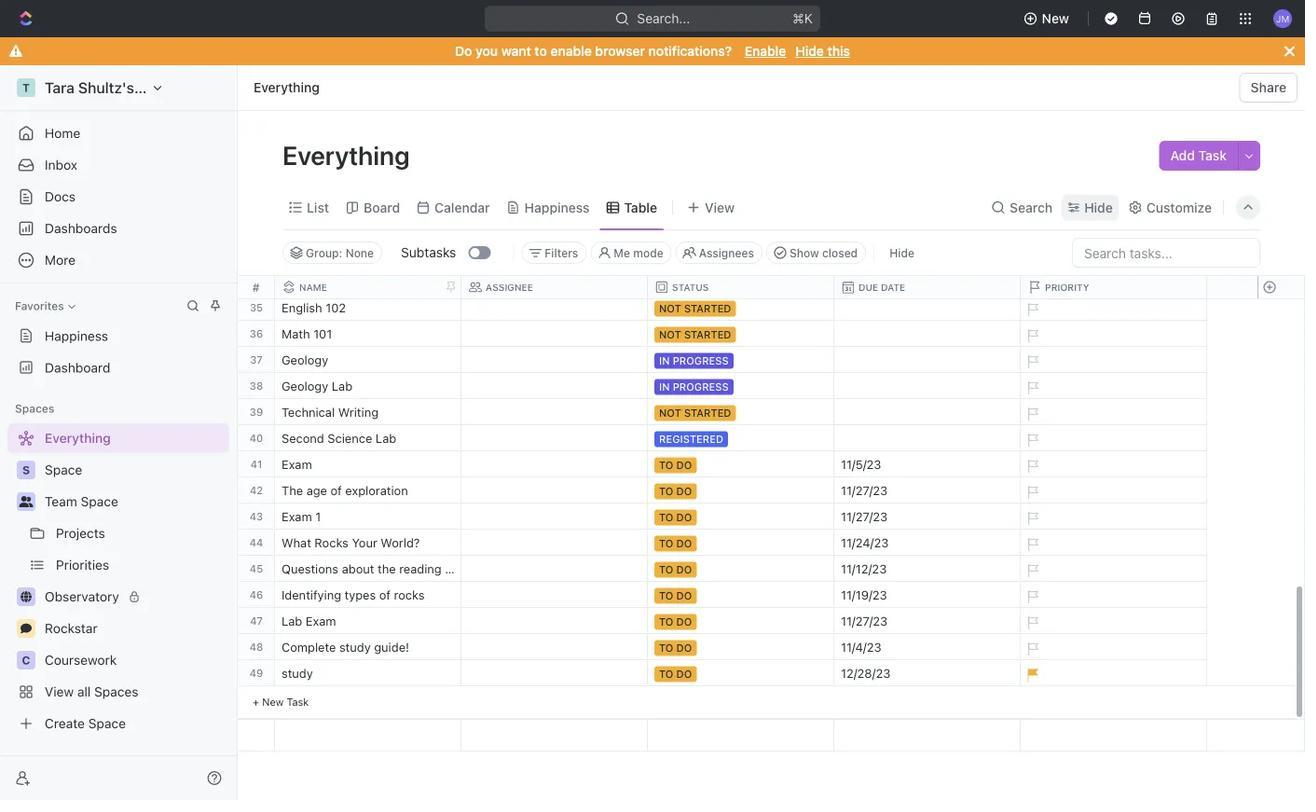 Task type: locate. For each thing, give the bounding box(es) containing it.
Search tasks... text field
[[1073, 239, 1260, 267]]

name
[[299, 282, 327, 292]]

0 vertical spatial task
[[1199, 148, 1227, 163]]

do you want to enable browser notifications? enable hide this
[[455, 43, 850, 59]]

1 horizontal spatial happiness
[[525, 200, 590, 215]]

press space to select this row. row containing questions about the reading material
[[238, 556, 490, 582]]

list link
[[303, 194, 329, 221]]

new
[[1042, 11, 1070, 26], [262, 696, 284, 708]]

everything for grid containing english 102
[[254, 80, 320, 95]]

0 vertical spatial new
[[1042, 11, 1070, 26]]

2 geology from the top
[[282, 379, 328, 393]]

2 vertical spatial hide
[[890, 246, 915, 259]]

0 vertical spatial started
[[684, 303, 732, 315]]

task down complete
[[287, 696, 309, 708]]

to do cell for "11/24/23" "cell"
[[648, 530, 835, 555]]

to do for 11/4/23 cell
[[659, 642, 692, 654]]

geology down math 101
[[282, 353, 328, 367]]

add
[[1171, 148, 1196, 163]]

lab up complete
[[282, 614, 302, 628]]

1 row group from the left
[[238, 0, 490, 719]]

2 vertical spatial 11/27/23
[[841, 614, 888, 628]]

5 to do from the top
[[659, 564, 692, 576]]

1 vertical spatial spaces
[[94, 684, 139, 699]]

create
[[45, 716, 85, 731]]

7 set priority image from the top
[[1018, 609, 1046, 637]]

in progress cell up registered cell
[[648, 373, 835, 398]]

11/27/23 cell up "11/24/23" "cell"
[[835, 504, 1021, 529]]

add task button
[[1160, 141, 1238, 171]]

0 vertical spatial not
[[659, 303, 682, 315]]

5 do from the top
[[677, 564, 692, 576]]

1 vertical spatial in
[[659, 381, 670, 393]]

0 vertical spatial in progress
[[659, 355, 729, 367]]

to do cell for the 11/5/23 cell
[[648, 451, 835, 477]]

space inside space link
[[45, 462, 82, 477]]

not started for second not started cell from the bottom of the row group containing 11/5/23
[[659, 329, 732, 341]]

everything inside sidebar navigation
[[45, 430, 111, 446]]

technical writing
[[282, 405, 379, 419]]

guide!
[[374, 640, 409, 654]]

in progress up registered
[[659, 381, 729, 393]]

0 vertical spatial happiness link
[[521, 194, 590, 221]]

do for 11/27/23 cell associated with ninth set priority "element"
[[677, 512, 692, 524]]

new inside grid
[[262, 696, 284, 708]]

due date
[[859, 282, 906, 293]]

dashboard link
[[7, 353, 229, 382]]

0 vertical spatial not started
[[659, 303, 732, 315]]

what
[[282, 536, 311, 550]]

to do cell for 11/12/23 cell
[[648, 556, 835, 581]]

4 do from the top
[[677, 538, 692, 550]]

0 horizontal spatial new
[[262, 696, 284, 708]]

view inside sidebar navigation
[[45, 684, 74, 699]]

2 vertical spatial lab
[[282, 614, 302, 628]]

11/27/23 cell
[[835, 477, 1021, 503], [835, 504, 1021, 529], [835, 608, 1021, 633]]

1 started from the top
[[684, 303, 732, 315]]

dropdown menu image
[[835, 720, 1020, 751]]

filters button
[[522, 242, 587, 264]]

1 vertical spatial not started cell
[[648, 321, 835, 346]]

exam down identifying
[[306, 614, 336, 628]]

in progress cell
[[648, 347, 835, 372], [648, 373, 835, 398]]

subtasks button
[[394, 238, 468, 268]]

new button
[[1016, 4, 1081, 34]]

age
[[307, 484, 327, 498]]

not started cell
[[648, 295, 835, 320], [648, 321, 835, 346], [648, 399, 835, 424]]

inbox link
[[7, 150, 229, 180]]

3 11/27/23 cell from the top
[[835, 608, 1021, 633]]

11/27/23 down 11/19/23
[[841, 614, 888, 628]]

11/5/23
[[841, 457, 882, 471]]

3 set priority image from the top
[[1018, 426, 1046, 454]]

create space link
[[7, 709, 226, 739]]

2 not started cell from the top
[[648, 321, 835, 346]]

#
[[252, 281, 260, 294]]

0 vertical spatial not started cell
[[648, 295, 835, 320]]

4 to do cell from the top
[[648, 530, 835, 555]]

6 to do from the top
[[659, 590, 692, 602]]

1 vertical spatial started
[[684, 329, 732, 341]]

tara shultz's workspace, , element
[[17, 78, 35, 97]]

priority column header
[[1021, 276, 1211, 298]]

happiness up the filters dropdown button
[[525, 200, 590, 215]]

1 vertical spatial geology
[[282, 379, 328, 393]]

exam for exam 1
[[282, 510, 312, 524]]

set priority image for first set priority "element" from the bottom of the row group containing 11/5/23
[[1018, 635, 1046, 663]]

exam
[[282, 457, 312, 471], [282, 510, 312, 524], [306, 614, 336, 628]]

hide inside dropdown button
[[1085, 200, 1113, 215]]

search
[[1010, 200, 1053, 215]]

the
[[282, 484, 303, 498]]

2 vertical spatial started
[[684, 407, 732, 419]]

1 geology from the top
[[282, 353, 328, 367]]

1 progress from the top
[[673, 355, 729, 367]]

11/19/23
[[841, 588, 888, 602]]

0 horizontal spatial study
[[282, 666, 313, 680]]

1 vertical spatial not started
[[659, 329, 732, 341]]

progress up registered
[[673, 381, 729, 393]]

rocks
[[394, 588, 425, 602]]

2 11/27/23 cell from the top
[[835, 504, 1021, 529]]

study down complete
[[282, 666, 313, 680]]

reading
[[399, 562, 442, 576]]

11/12/23
[[841, 562, 887, 576]]

home link
[[7, 118, 229, 148]]

9 do from the top
[[677, 668, 692, 680]]

of right age
[[331, 484, 342, 498]]

1 horizontal spatial new
[[1042, 11, 1070, 26]]

1 not started from the top
[[659, 303, 732, 315]]

0 vertical spatial 11/27/23
[[841, 484, 888, 498]]

2 11/27/23 from the top
[[841, 510, 888, 524]]

task inside button
[[1199, 148, 1227, 163]]

9 set priority element from the top
[[1018, 505, 1046, 533]]

1 set priority element from the top
[[1018, 296, 1046, 324]]

row
[[462, 276, 1211, 299]]

0 vertical spatial lab
[[332, 379, 353, 393]]

7 do from the top
[[677, 616, 692, 628]]

task inside grid
[[287, 696, 309, 708]]

1 vertical spatial 11/27/23 cell
[[835, 504, 1021, 529]]

10 set priority element from the top
[[1018, 531, 1046, 559]]

2 to do cell from the top
[[648, 477, 835, 503]]

press space to select this row. row containing math 101
[[238, 321, 462, 347]]

about
[[342, 562, 374, 576]]

2 vertical spatial not
[[659, 407, 682, 419]]

0 horizontal spatial everything link
[[7, 423, 226, 453]]

0 vertical spatial happiness
[[525, 200, 590, 215]]

4 set priority image from the top
[[1018, 452, 1046, 480]]

0 vertical spatial study
[[339, 640, 371, 654]]

t
[[22, 81, 30, 94]]

board link
[[360, 194, 400, 221]]

what rocks your world?
[[282, 536, 420, 550]]

show closed
[[790, 246, 858, 259]]

11/27/23 cell for ninth set priority "element"
[[835, 504, 1021, 529]]

press space to select this row. row containing english 102
[[238, 295, 462, 321]]

math 101
[[282, 327, 332, 341]]

1 in from the top
[[659, 355, 670, 367]]

36
[[250, 327, 263, 339]]

do for 13th set priority "element" 11/27/23 cell
[[677, 616, 692, 628]]

grid containing english 102
[[238, 0, 1306, 752]]

globe image
[[21, 591, 32, 602]]

to do for "11/24/23" "cell"
[[659, 538, 692, 550]]

dashboards
[[45, 221, 117, 236]]

view for view
[[705, 200, 735, 215]]

observatory
[[45, 589, 119, 604]]

2 vertical spatial not started cell
[[648, 399, 835, 424]]

1 vertical spatial not
[[659, 329, 682, 341]]

3 not started cell from the top
[[648, 399, 835, 424]]

happiness link up the filters dropdown button
[[521, 194, 590, 221]]

spaces up "create space" link on the left of the page
[[94, 684, 139, 699]]

new inside button
[[1042, 11, 1070, 26]]

11/27/23 for 11/27/23 cell related to seventh set priority "element" from the bottom's to do cell
[[841, 484, 888, 498]]

1 vertical spatial progress
[[673, 381, 729, 393]]

11/27/23 for 11/27/23 cell associated with ninth set priority "element" to do cell
[[841, 510, 888, 524]]

8 to do cell from the top
[[648, 634, 835, 659]]

view inside button
[[705, 200, 735, 215]]

exploration
[[345, 484, 408, 498]]

1 11/27/23 from the top
[[841, 484, 888, 498]]

status button
[[648, 281, 835, 294]]

0 vertical spatial in progress cell
[[648, 347, 835, 372]]

8 set priority image from the top
[[1018, 635, 1046, 663]]

2 vertical spatial everything
[[45, 430, 111, 446]]

projects
[[56, 526, 105, 541]]

space
[[45, 462, 82, 477], [81, 494, 118, 509], [88, 716, 126, 731]]

lab
[[332, 379, 353, 393], [376, 431, 397, 445], [282, 614, 302, 628]]

filters
[[545, 246, 579, 259]]

assignee button
[[462, 281, 648, 294]]

to do cell
[[648, 451, 835, 477], [648, 477, 835, 503], [648, 504, 835, 529], [648, 530, 835, 555], [648, 556, 835, 581], [648, 582, 835, 607], [648, 608, 835, 633], [648, 634, 835, 659], [648, 660, 835, 685]]

lab exam
[[282, 614, 336, 628]]

of for exploration
[[331, 484, 342, 498]]

tree inside sidebar navigation
[[7, 423, 229, 739]]

3 started from the top
[[684, 407, 732, 419]]

to do cell for 12/28/23 cell
[[648, 660, 835, 685]]

progress down status
[[673, 355, 729, 367]]

0 vertical spatial progress
[[673, 355, 729, 367]]

create space
[[45, 716, 126, 731]]

assignees button
[[676, 242, 763, 264]]

0 horizontal spatial task
[[287, 696, 309, 708]]

complete study guide!
[[282, 640, 409, 654]]

new for new
[[1042, 11, 1070, 26]]

1 not from the top
[[659, 303, 682, 315]]

started
[[684, 303, 732, 315], [684, 329, 732, 341], [684, 407, 732, 419]]

42
[[250, 484, 263, 496]]

0 horizontal spatial happiness link
[[7, 321, 229, 351]]

1 vertical spatial exam
[[282, 510, 312, 524]]

to do for 11/12/23 cell
[[659, 564, 692, 576]]

1 in progress cell from the top
[[648, 347, 835, 372]]

1 11/27/23 cell from the top
[[835, 477, 1021, 503]]

in progress cell for 4th set priority "element" from the top of the row group containing 11/5/23
[[648, 373, 835, 398]]

subtasks
[[401, 245, 456, 260]]

1 vertical spatial of
[[379, 588, 391, 602]]

space up team
[[45, 462, 82, 477]]

happiness link up "dashboard" link
[[7, 321, 229, 351]]

2 vertical spatial not started
[[659, 407, 732, 419]]

7 to do cell from the top
[[648, 608, 835, 633]]

1 vertical spatial in progress
[[659, 381, 729, 393]]

enable
[[551, 43, 592, 59]]

hide up date
[[890, 246, 915, 259]]

3 not started from the top
[[659, 407, 732, 419]]

table link
[[621, 194, 657, 221]]

new task
[[262, 696, 309, 708]]

set priority image
[[1018, 296, 1046, 324], [1018, 400, 1046, 428], [1018, 426, 1046, 454], [1018, 452, 1046, 480], [1018, 478, 1046, 506], [1018, 583, 1046, 611], [1018, 609, 1046, 637], [1018, 635, 1046, 663]]

0 vertical spatial everything link
[[249, 76, 324, 99]]

exam for exam
[[282, 457, 312, 471]]

4 to do from the top
[[659, 538, 692, 550]]

geology
[[282, 353, 328, 367], [282, 379, 328, 393]]

in progress cell down status dropdown button
[[648, 347, 835, 372]]

2 row group from the left
[[462, 0, 1208, 719]]

of left rocks
[[379, 588, 391, 602]]

in progress down status
[[659, 355, 729, 367]]

43
[[250, 510, 263, 522]]

to for 11/27/23 cell related to seventh set priority "element" from the bottom's to do cell
[[659, 485, 674, 498]]

1 horizontal spatial happiness link
[[521, 194, 590, 221]]

1 vertical spatial everything
[[283, 139, 416, 170]]

row group
[[238, 0, 490, 719], [462, 0, 1208, 719], [1249, 0, 1295, 719]]

1 set priority image from the top
[[1018, 296, 1046, 324]]

lab up technical writing
[[332, 379, 353, 393]]

exam left 1
[[282, 510, 312, 524]]

8 set priority element from the top
[[1018, 478, 1046, 506]]

1 vertical spatial 11/27/23
[[841, 510, 888, 524]]

11/24/23 cell
[[835, 530, 1021, 555]]

set priority element
[[1018, 296, 1046, 324], [1018, 322, 1046, 350], [1018, 348, 1046, 376], [1018, 374, 1046, 402], [1018, 400, 1046, 428], [1018, 426, 1046, 454], [1018, 452, 1046, 480], [1018, 478, 1046, 506], [1018, 505, 1046, 533], [1018, 531, 1046, 559], [1018, 557, 1046, 585], [1018, 583, 1046, 611], [1018, 609, 1046, 637], [1018, 635, 1046, 663]]

8 do from the top
[[677, 642, 692, 654]]

you
[[476, 43, 498, 59]]

space up projects
[[81, 494, 118, 509]]

set priority image for second set priority "element" from the top of the row group containing 11/5/23
[[1018, 322, 1046, 350]]

study left the guide!
[[339, 640, 371, 654]]

row containing assignee
[[462, 276, 1211, 299]]

2 in progress cell from the top
[[648, 373, 835, 398]]

3 set priority image from the top
[[1018, 374, 1046, 402]]

of
[[331, 484, 342, 498], [379, 588, 391, 602]]

6 set priority image from the top
[[1018, 583, 1046, 611]]

dashboards link
[[7, 214, 229, 243]]

to do for 11/27/23 cell associated with ninth set priority "element"
[[659, 512, 692, 524]]

lab right science
[[376, 431, 397, 445]]

row group containing 11/5/23
[[462, 0, 1208, 719]]

exam up the
[[282, 457, 312, 471]]

view left all
[[45, 684, 74, 699]]

7 to do from the top
[[659, 616, 692, 628]]

1 not started cell from the top
[[648, 295, 835, 320]]

comment image
[[21, 623, 32, 634]]

5 set priority image from the top
[[1018, 531, 1046, 559]]

do for 11/27/23 cell related to seventh set priority "element" from the bottom
[[677, 485, 692, 498]]

3 not from the top
[[659, 407, 682, 419]]

hide button
[[882, 242, 922, 264]]

2 in from the top
[[659, 381, 670, 393]]

1 horizontal spatial hide
[[890, 246, 915, 259]]

0 vertical spatial space
[[45, 462, 82, 477]]

view up assignees button
[[705, 200, 735, 215]]

sidebar navigation
[[0, 65, 242, 800]]

second science lab
[[282, 431, 397, 445]]

do for "11/24/23" "cell"
[[677, 538, 692, 550]]

identifying types of rocks
[[282, 588, 425, 602]]

set priority image for seventh set priority "element"
[[1018, 452, 1046, 480]]

3 to do from the top
[[659, 512, 692, 524]]

11/27/23 up 11/24/23
[[841, 510, 888, 524]]

geology up technical
[[282, 379, 328, 393]]

1 horizontal spatial lab
[[332, 379, 353, 393]]

to do cell for 11/4/23 cell
[[648, 634, 835, 659]]

⌘k
[[793, 11, 813, 26]]

space inside "create space" link
[[88, 716, 126, 731]]

coursework, , element
[[17, 651, 35, 670]]

set priority image
[[1018, 322, 1046, 350], [1018, 348, 1046, 376], [1018, 374, 1046, 402], [1018, 505, 1046, 533], [1018, 531, 1046, 559], [1018, 557, 1046, 585]]

press space to select this row. row containing technical writing
[[238, 399, 462, 425]]

priorities link
[[56, 550, 226, 580]]

0 vertical spatial of
[[331, 484, 342, 498]]

11/27/23 cell down 11/19/23 cell
[[835, 608, 1021, 633]]

to for the 11/5/23 cell to do cell
[[659, 459, 674, 471]]

4 set priority image from the top
[[1018, 505, 1046, 533]]

9 to do from the top
[[659, 668, 692, 680]]

docs link
[[7, 182, 229, 212]]

1 horizontal spatial view
[[705, 200, 735, 215]]

press space to select this row. row containing 11/4/23
[[462, 634, 1208, 663]]

5 to do cell from the top
[[648, 556, 835, 581]]

11/27/23 down 11/5/23
[[841, 484, 888, 498]]

1 set priority image from the top
[[1018, 322, 1046, 350]]

1 vertical spatial space
[[81, 494, 118, 509]]

everything
[[254, 80, 320, 95], [283, 139, 416, 170], [45, 430, 111, 446]]

3 11/27/23 from the top
[[841, 614, 888, 628]]

1 vertical spatial happiness link
[[7, 321, 229, 351]]

happiness up "dashboard"
[[45, 328, 108, 344]]

science
[[328, 431, 372, 445]]

1 do from the top
[[677, 459, 692, 471]]

5 set priority image from the top
[[1018, 478, 1046, 506]]

0 vertical spatial spaces
[[15, 402, 54, 415]]

2 vertical spatial space
[[88, 716, 126, 731]]

due
[[859, 282, 879, 293]]

tree
[[7, 423, 229, 739]]

2 set priority image from the top
[[1018, 348, 1046, 376]]

happiness link
[[521, 194, 590, 221], [7, 321, 229, 351]]

1 vertical spatial task
[[287, 696, 309, 708]]

1 vertical spatial view
[[45, 684, 74, 699]]

due date button
[[835, 281, 1021, 294]]

6 do from the top
[[677, 590, 692, 602]]

to do for 11/19/23 cell
[[659, 590, 692, 602]]

do for 11/12/23 cell
[[677, 564, 692, 576]]

8 to do from the top
[[659, 642, 692, 654]]

0 vertical spatial 11/27/23 cell
[[835, 477, 1021, 503]]

cell
[[462, 295, 648, 320], [835, 295, 1021, 320], [462, 321, 648, 346], [835, 321, 1021, 346], [462, 347, 648, 372], [835, 347, 1021, 372], [462, 373, 648, 398], [835, 373, 1021, 398], [462, 399, 648, 424], [835, 399, 1021, 424], [462, 425, 648, 450], [835, 425, 1021, 450], [462, 451, 648, 477], [462, 477, 648, 503], [462, 504, 648, 529], [462, 530, 648, 555], [462, 556, 648, 581], [462, 582, 648, 607], [462, 608, 648, 633], [462, 634, 648, 659], [462, 660, 648, 685]]

4 set priority element from the top
[[1018, 374, 1046, 402]]

102
[[326, 301, 346, 315]]

to for to do cell corresponding to 11/19/23 cell
[[659, 590, 674, 602]]

1 vertical spatial new
[[262, 696, 284, 708]]

space for create
[[88, 716, 126, 731]]

2 started from the top
[[684, 329, 732, 341]]

2 to do from the top
[[659, 485, 692, 498]]

set priority image for seventh set priority "element" from the bottom
[[1018, 478, 1046, 506]]

to do cell for 11/27/23 cell related to seventh set priority "element" from the bottom
[[648, 477, 835, 503]]

1 vertical spatial everything link
[[7, 423, 226, 453]]

2 horizontal spatial hide
[[1085, 200, 1113, 215]]

hide right search
[[1085, 200, 1113, 215]]

0 vertical spatial everything
[[254, 80, 320, 95]]

hide left this
[[796, 43, 824, 59]]

set priority image for 13th set priority "element"
[[1018, 609, 1046, 637]]

space down view all spaces link
[[88, 716, 126, 731]]

0 horizontal spatial happiness
[[45, 328, 108, 344]]

task right add
[[1199, 148, 1227, 163]]

me mode button
[[591, 242, 672, 264]]

1 horizontal spatial task
[[1199, 148, 1227, 163]]

more
[[45, 252, 76, 268]]

0 horizontal spatial hide
[[796, 43, 824, 59]]

1 to do cell from the top
[[648, 451, 835, 477]]

set priority image for third set priority "element" from the bottom
[[1018, 583, 1046, 611]]

not started for not started cell for set priority image corresponding to first set priority "element" from the top of the row group containing 11/5/23
[[659, 303, 732, 315]]

11/27/23 cell down the 11/5/23 cell
[[835, 477, 1021, 503]]

2 vertical spatial 11/27/23 cell
[[835, 608, 1021, 633]]

2 vertical spatial exam
[[306, 614, 336, 628]]

3 to do cell from the top
[[648, 504, 835, 529]]

1 vertical spatial happiness
[[45, 328, 108, 344]]

0 vertical spatial geology
[[282, 353, 328, 367]]

# row
[[238, 276, 465, 298]]

2 progress from the top
[[673, 381, 729, 393]]

priorities
[[56, 557, 109, 573]]

1 horizontal spatial of
[[379, 588, 391, 602]]

9 to do cell from the top
[[648, 660, 835, 685]]

progress for 4th set priority "element" from the top of the row group containing 11/5/23
[[673, 381, 729, 393]]

progress for 3rd set priority "element" from the top of the row group containing 11/5/23
[[673, 355, 729, 367]]

1 vertical spatial hide
[[1085, 200, 1113, 215]]

3 do from the top
[[677, 512, 692, 524]]

set priority image for 11th set priority "element" from the top of the row group containing 11/5/23
[[1018, 557, 1046, 585]]

space inside team space link
[[81, 494, 118, 509]]

1 vertical spatial in progress cell
[[648, 373, 835, 398]]

math
[[282, 327, 310, 341]]

0 horizontal spatial of
[[331, 484, 342, 498]]

spaces down "dashboard"
[[15, 402, 54, 415]]

6 set priority image from the top
[[1018, 557, 1046, 585]]

2 set priority image from the top
[[1018, 400, 1046, 428]]

0 vertical spatial in
[[659, 355, 670, 367]]

2 not started from the top
[[659, 329, 732, 341]]

11/19/23 cell
[[835, 582, 1021, 607]]

press space to select this row. row containing 11/19/23
[[462, 582, 1208, 611]]

11/5/23 cell
[[835, 451, 1021, 477]]

0 vertical spatial exam
[[282, 457, 312, 471]]

0 vertical spatial view
[[705, 200, 735, 215]]

tree containing everything
[[7, 423, 229, 739]]

12 set priority element from the top
[[1018, 583, 1046, 611]]

1 horizontal spatial everything link
[[249, 76, 324, 99]]

row group containing english 102
[[238, 0, 490, 719]]

2 do from the top
[[677, 485, 692, 498]]

0 horizontal spatial view
[[45, 684, 74, 699]]

press space to select this row. row containing study
[[238, 660, 462, 686]]

2 horizontal spatial lab
[[376, 431, 397, 445]]

priority button
[[1021, 281, 1208, 294]]

grid
[[238, 0, 1306, 752]]

14 set priority element from the top
[[1018, 635, 1046, 663]]

1 to do from the top
[[659, 459, 692, 471]]

search...
[[637, 11, 691, 26]]

press space to select this row. row
[[238, 295, 462, 321], [462, 295, 1208, 324], [1249, 295, 1295, 321], [238, 321, 462, 347], [462, 321, 1208, 350], [1249, 321, 1295, 347], [238, 347, 462, 373], [462, 347, 1208, 376], [1249, 347, 1295, 373], [238, 373, 462, 399], [462, 373, 1208, 402], [1249, 373, 1295, 399], [238, 399, 462, 425], [462, 399, 1208, 428], [1249, 399, 1295, 425], [238, 425, 462, 451], [462, 425, 1208, 454], [1249, 425, 1295, 451], [238, 451, 462, 477], [462, 451, 1208, 480], [1249, 451, 1295, 477], [238, 477, 462, 504], [462, 477, 1208, 506], [1249, 477, 1295, 504], [238, 504, 462, 530], [462, 504, 1208, 533], [1249, 504, 1295, 530], [238, 530, 462, 556], [462, 530, 1208, 559], [1249, 530, 1295, 556], [238, 556, 490, 582], [462, 556, 1208, 585], [1249, 556, 1295, 582], [238, 582, 462, 608], [462, 582, 1208, 611], [1249, 582, 1295, 608], [238, 608, 462, 634], [462, 608, 1208, 637], [1249, 608, 1295, 634], [238, 634, 462, 660], [462, 634, 1208, 663], [1249, 634, 1295, 660], [238, 660, 462, 686], [462, 660, 1208, 689], [1249, 660, 1295, 686], [238, 720, 462, 752], [462, 720, 1208, 752], [1258, 720, 1305, 752]]

due date column header
[[835, 276, 1025, 299]]

6 to do cell from the top
[[648, 582, 835, 607]]

date
[[881, 282, 906, 293]]



Task type: describe. For each thing, give the bounding box(es) containing it.
closed
[[822, 246, 858, 259]]

5 set priority element from the top
[[1018, 400, 1046, 428]]

press space to select this row. row containing identifying types of rocks
[[238, 582, 462, 608]]

jm
[[1277, 13, 1290, 24]]

everything for space, , element
[[45, 430, 111, 446]]

1 vertical spatial lab
[[376, 431, 397, 445]]

team space link
[[45, 487, 226, 517]]

assignee column header
[[462, 276, 652, 298]]

questions about the reading material
[[282, 562, 490, 576]]

do for the 11/5/23 cell
[[677, 459, 692, 471]]

to for to do cell related to 11/12/23 cell
[[659, 564, 674, 576]]

everything link for space, , element
[[7, 423, 226, 453]]

press space to select this row. row containing complete study guide!
[[238, 634, 462, 660]]

view for view all spaces
[[45, 684, 74, 699]]

workspace
[[138, 79, 215, 97]]

priority
[[1045, 282, 1090, 292]]

1 vertical spatial study
[[282, 666, 313, 680]]

inbox
[[45, 157, 77, 173]]

not started cell for set priority image for 10th set priority "element" from the bottom of the row group containing 11/5/23
[[648, 399, 835, 424]]

press space to select this row. row containing exam 1
[[238, 504, 462, 530]]

to do for 13th set priority "element" 11/27/23 cell
[[659, 616, 692, 628]]

writing
[[338, 405, 379, 419]]

38
[[250, 380, 263, 392]]

identifying
[[282, 588, 341, 602]]

customize
[[1147, 200, 1212, 215]]

view button
[[681, 194, 741, 221]]

set priority image for ninth set priority "element"
[[1018, 505, 1046, 533]]

44
[[250, 536, 263, 548]]

list
[[307, 200, 329, 215]]

share
[[1251, 80, 1287, 95]]

press space to select this row. row containing exam
[[238, 451, 462, 477]]

to for to do cell corresponding to 11/4/23 cell
[[659, 642, 674, 654]]

home
[[45, 125, 80, 141]]

coursework
[[45, 652, 117, 668]]

hide button
[[1062, 194, 1119, 221]]

47
[[250, 615, 263, 627]]

7 set priority element from the top
[[1018, 452, 1046, 480]]

world?
[[381, 536, 420, 550]]

questions
[[282, 562, 339, 576]]

not started for set priority image for 10th set priority "element" from the bottom of the row group containing 11/5/23's not started cell
[[659, 407, 732, 419]]

hide inside button
[[890, 246, 915, 259]]

not for set priority image for 10th set priority "element" from the bottom of the row group containing 11/5/23
[[659, 407, 682, 419]]

second
[[282, 431, 324, 445]]

tara shultz's workspace
[[45, 79, 215, 97]]

the age of exploration
[[282, 484, 408, 498]]

press space to select this row. row containing geology lab
[[238, 373, 462, 399]]

more button
[[7, 245, 229, 275]]

1
[[316, 510, 321, 524]]

do for 11/19/23 cell
[[677, 590, 692, 602]]

task for new task
[[287, 696, 309, 708]]

do
[[455, 43, 472, 59]]

11 set priority element from the top
[[1018, 557, 1046, 585]]

name column header
[[275, 276, 465, 298]]

started for second not started cell from the bottom of the row group containing 11/5/23
[[684, 329, 732, 341]]

team space
[[45, 494, 118, 509]]

exam 1
[[282, 510, 321, 524]]

do for 11/4/23 cell
[[677, 642, 692, 654]]

your
[[352, 536, 378, 550]]

started for set priority image for 10th set priority "element" from the bottom of the row group containing 11/5/23's not started cell
[[684, 407, 732, 419]]

1 horizontal spatial study
[[339, 640, 371, 654]]

2 set priority element from the top
[[1018, 322, 1046, 350]]

do for 12/28/23 cell
[[677, 668, 692, 680]]

49
[[250, 667, 263, 679]]

13 set priority element from the top
[[1018, 609, 1046, 637]]

team
[[45, 494, 77, 509]]

press space to select this row. row containing 12/28/23
[[462, 660, 1208, 689]]

press space to select this row. row containing second science lab
[[238, 425, 462, 451]]

11/27/23 cell for seventh set priority "element" from the bottom
[[835, 477, 1021, 503]]

space link
[[45, 455, 226, 485]]

press space to select this row. row containing 11/5/23
[[462, 451, 1208, 480]]

assignee
[[486, 282, 533, 292]]

happiness inside sidebar navigation
[[45, 328, 108, 344]]

to for 12/28/23 cell to do cell
[[659, 668, 674, 680]]

rocks
[[315, 536, 349, 550]]

user group image
[[19, 496, 33, 507]]

space for team
[[81, 494, 118, 509]]

rockstar link
[[45, 614, 226, 643]]

3 row group from the left
[[1249, 0, 1295, 719]]

group: none
[[306, 246, 374, 259]]

shultz's
[[78, 79, 134, 97]]

tara
[[45, 79, 75, 97]]

show closed button
[[767, 242, 867, 264]]

complete
[[282, 640, 336, 654]]

in for 3rd set priority "element" from the top of the row group containing 11/5/23's in progress cell
[[659, 355, 670, 367]]

registered cell
[[648, 425, 835, 450]]

everything link for grid containing english 102
[[249, 76, 324, 99]]

12/28/23 cell
[[835, 660, 1021, 685]]

press space to select this row. row containing registered
[[462, 425, 1208, 454]]

customize button
[[1123, 194, 1218, 221]]

to do for 12/28/23 cell
[[659, 668, 692, 680]]

to do cell for 13th set priority "element" 11/27/23 cell
[[648, 608, 835, 633]]

view all spaces
[[45, 684, 139, 699]]

set priority image for ninth set priority "element" from the bottom
[[1018, 426, 1046, 454]]

registered
[[659, 433, 724, 445]]

me
[[614, 246, 630, 259]]

space, , element
[[17, 461, 35, 479]]

not started cell for set priority image corresponding to first set priority "element" from the top of the row group containing 11/5/23
[[648, 295, 835, 320]]

1 in progress from the top
[[659, 355, 729, 367]]

c
[[22, 654, 30, 667]]

view all spaces link
[[7, 677, 226, 707]]

to do cell for 11/27/23 cell associated with ninth set priority "element"
[[648, 504, 835, 529]]

11/4/23
[[841, 640, 882, 654]]

started for not started cell for set priority image corresponding to first set priority "element" from the top of the row group containing 11/5/23
[[684, 303, 732, 315]]

37
[[250, 353, 263, 366]]

jm button
[[1268, 4, 1298, 34]]

to do for 11/27/23 cell related to seventh set priority "element" from the bottom
[[659, 485, 692, 498]]

calendar
[[435, 200, 490, 215]]

press space to select this row. row containing geology
[[238, 347, 462, 373]]

to for to do cell for 13th set priority "element" 11/27/23 cell
[[659, 616, 674, 628]]

all
[[77, 684, 91, 699]]

set priority image for first set priority "element" from the top of the row group containing 11/5/23
[[1018, 296, 1046, 324]]

48
[[250, 641, 263, 653]]

11/27/23 cell for 13th set priority "element"
[[835, 608, 1021, 633]]

favorites button
[[7, 295, 83, 317]]

add task
[[1171, 148, 1227, 163]]

press space to select this row. row containing 11/12/23
[[462, 556, 1208, 585]]

status column header
[[648, 276, 838, 298]]

new for new task
[[262, 696, 284, 708]]

0 horizontal spatial spaces
[[15, 402, 54, 415]]

press space to select this row. row containing the age of exploration
[[238, 477, 462, 504]]

the
[[378, 562, 396, 576]]

0 horizontal spatial lab
[[282, 614, 302, 628]]

41
[[251, 458, 262, 470]]

in progress cell for 3rd set priority "element" from the top of the row group containing 11/5/23
[[648, 347, 835, 372]]

mode
[[633, 246, 664, 259]]

in for 4th set priority "element" from the top of the row group containing 11/5/23's in progress cell
[[659, 381, 670, 393]]

11/27/23 for to do cell for 13th set priority "element" 11/27/23 cell
[[841, 614, 888, 628]]

notifications?
[[649, 43, 732, 59]]

1 horizontal spatial spaces
[[94, 684, 139, 699]]

not for set priority image corresponding to first set priority "element" from the top of the row group containing 11/5/23
[[659, 303, 682, 315]]

set priority image for 10th set priority "element" from the bottom of the row group containing 11/5/23
[[1018, 400, 1046, 428]]

to for 11/27/23 cell associated with ninth set priority "element" to do cell
[[659, 512, 674, 524]]

browser
[[595, 43, 645, 59]]

3 set priority element from the top
[[1018, 348, 1046, 376]]

docs
[[45, 189, 76, 204]]

group:
[[306, 246, 343, 259]]

of for rocks
[[379, 588, 391, 602]]

2 not from the top
[[659, 329, 682, 341]]

set priority image for 10th set priority "element" from the top
[[1018, 531, 1046, 559]]

set priority image for 4th set priority "element" from the top of the row group containing 11/5/23
[[1018, 374, 1046, 402]]

geology for geology lab
[[282, 379, 328, 393]]

english 102
[[282, 301, 346, 315]]

press space to select this row. row containing 11/24/23
[[462, 530, 1208, 559]]

11/4/23 cell
[[835, 634, 1021, 659]]

set priority image for 3rd set priority "element" from the top of the row group containing 11/5/23
[[1018, 348, 1046, 376]]

to do for the 11/5/23 cell
[[659, 459, 692, 471]]

11/12/23 cell
[[835, 556, 1021, 581]]

12/28/23
[[841, 666, 891, 680]]

to for to do cell corresponding to "11/24/23" "cell"
[[659, 538, 674, 550]]

press space to select this row. row containing lab exam
[[238, 608, 462, 634]]

geology for geology
[[282, 353, 328, 367]]

to do cell for 11/19/23 cell
[[648, 582, 835, 607]]

0 vertical spatial hide
[[796, 43, 824, 59]]

share button
[[1240, 73, 1298, 103]]

press space to select this row. row containing what rocks your world?
[[238, 530, 462, 556]]

task for add task
[[1199, 148, 1227, 163]]

46
[[250, 588, 263, 601]]

6 set priority element from the top
[[1018, 426, 1046, 454]]

coursework link
[[45, 645, 226, 675]]

2 in progress from the top
[[659, 381, 729, 393]]

english
[[282, 301, 322, 315]]



Task type: vqa. For each thing, say whether or not it's contained in the screenshot.
view to the left
yes



